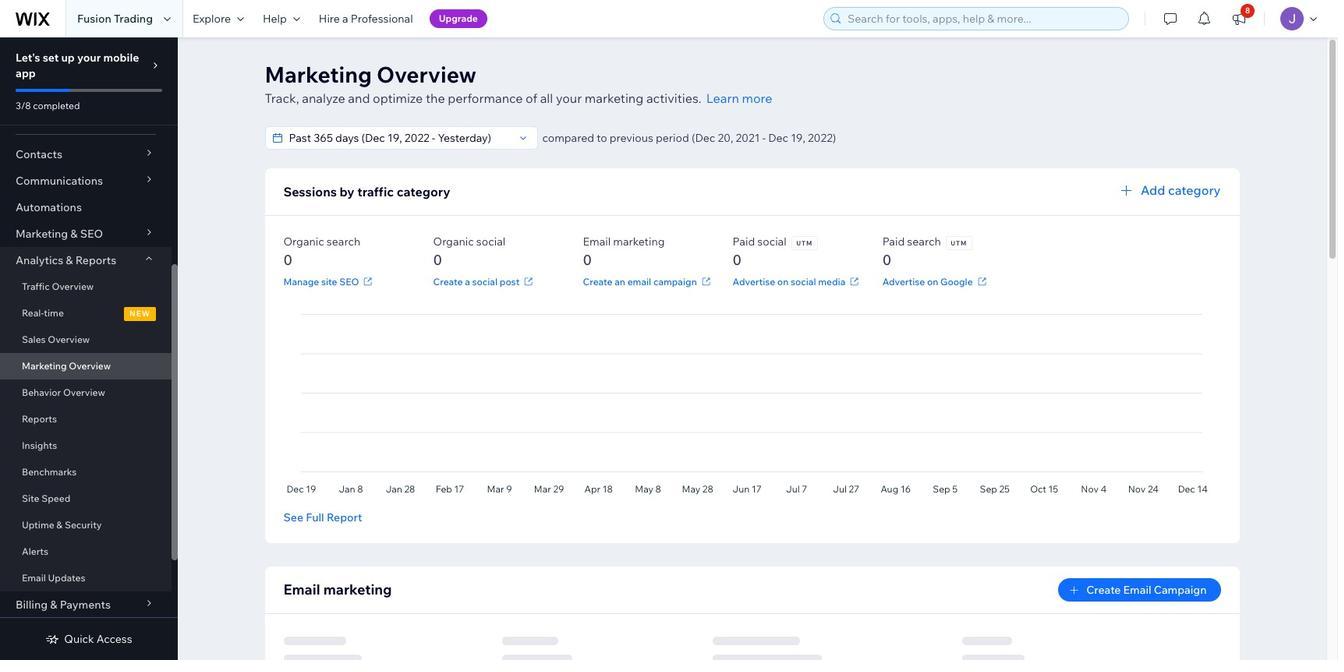Task type: describe. For each thing, give the bounding box(es) containing it.
create inside button
[[1086, 583, 1121, 597]]

marketing overview track, analyze and optimize the performance of all your marketing activities. learn more
[[265, 61, 772, 106]]

social up advertise on social media
[[757, 235, 786, 249]]

google
[[940, 276, 973, 287]]

email for email updates
[[22, 572, 46, 584]]

insights
[[22, 440, 57, 451]]

sidebar element
[[0, 37, 178, 660]]

organic search 0
[[283, 235, 360, 269]]

site speed link
[[0, 486, 172, 512]]

advertise on social media
[[733, 276, 845, 287]]

2022)
[[808, 131, 836, 145]]

reports inside popup button
[[75, 253, 116, 267]]

uptime & security link
[[0, 512, 172, 539]]

create for email marketing 0
[[583, 276, 612, 287]]

manage site seo
[[283, 276, 359, 287]]

advertise on social media link
[[733, 274, 862, 288]]

billing & payments button
[[0, 592, 172, 618]]

analytics & reports button
[[0, 247, 172, 274]]

create email campaign
[[1086, 583, 1207, 597]]

add
[[1141, 182, 1165, 198]]

campaign
[[1154, 583, 1207, 597]]

19,
[[791, 131, 805, 145]]

create an email campaign link
[[583, 274, 713, 288]]

behavior overview
[[22, 387, 105, 398]]

fusion trading
[[77, 12, 153, 26]]

add category button
[[1117, 181, 1221, 200]]

alerts
[[22, 546, 48, 558]]

3/8 completed
[[16, 100, 80, 112]]

search for paid search
[[907, 235, 941, 249]]

advertise for search
[[882, 276, 925, 287]]

create for organic social 0
[[433, 276, 463, 287]]

app
[[16, 66, 36, 80]]

email for email marketing 0
[[583, 235, 611, 249]]

organic for organic search 0
[[283, 235, 324, 249]]

0 for organic social 0
[[433, 251, 442, 269]]

organic for organic social 0
[[433, 235, 474, 249]]

time
[[44, 307, 64, 319]]

track,
[[265, 90, 299, 106]]

mobile
[[103, 51, 139, 65]]

paid social
[[733, 235, 786, 249]]

analyze
[[302, 90, 345, 106]]

2021
[[736, 131, 760, 145]]

learn more link
[[706, 89, 772, 108]]

all
[[540, 90, 553, 106]]

traffic
[[22, 281, 50, 292]]

on for paid search
[[927, 276, 938, 287]]

paid for paid search
[[882, 235, 905, 249]]

email
[[627, 276, 651, 287]]

real-
[[22, 307, 44, 319]]

site
[[321, 276, 337, 287]]

social left post
[[472, 276, 498, 287]]

4 0 from the left
[[733, 251, 742, 269]]

8
[[1245, 5, 1250, 16]]

learn
[[706, 90, 739, 106]]

add category
[[1141, 182, 1221, 198]]

payments
[[60, 598, 111, 612]]

the
[[426, 90, 445, 106]]

paid for paid social
[[733, 235, 755, 249]]

marketing for email marketing
[[323, 581, 392, 599]]

overview for traffic overview
[[52, 281, 94, 292]]

organic social 0
[[433, 235, 505, 269]]

paid search
[[882, 235, 941, 249]]

marketing for marketing overview
[[22, 360, 67, 372]]

new
[[129, 309, 150, 319]]

updates
[[48, 572, 85, 584]]

quick access button
[[45, 632, 132, 646]]

sessions by traffic category
[[283, 184, 450, 200]]

3/8
[[16, 100, 31, 112]]

on for paid social
[[777, 276, 789, 287]]

hire
[[319, 12, 340, 26]]

& for billing
[[50, 598, 57, 612]]

an
[[615, 276, 625, 287]]

manage
[[283, 276, 319, 287]]

period
[[656, 131, 689, 145]]

-
[[762, 131, 766, 145]]

your inside let's set up your mobile app
[[77, 51, 101, 65]]

billing & payments
[[16, 598, 111, 612]]

overview for behavior overview
[[63, 387, 105, 398]]

overview for sales overview
[[48, 334, 90, 345]]

compared to previous period (dec 20, 2021 - dec 19, 2022)
[[542, 131, 836, 145]]

seo for manage site seo
[[339, 276, 359, 287]]

email marketing
[[283, 581, 392, 599]]

behavior overview link
[[0, 380, 172, 406]]

billing
[[16, 598, 48, 612]]

(dec
[[692, 131, 715, 145]]

email updates
[[22, 572, 85, 584]]

professional
[[351, 12, 413, 26]]

advertise for social
[[733, 276, 775, 287]]

search for organic search 0
[[327, 235, 360, 249]]

communications button
[[0, 168, 172, 194]]

8 button
[[1222, 0, 1256, 37]]

to
[[597, 131, 607, 145]]

category inside button
[[1168, 182, 1221, 198]]

speed
[[41, 493, 70, 504]]

dec
[[768, 131, 788, 145]]

automations
[[16, 200, 82, 214]]

0 for email marketing 0
[[583, 251, 592, 269]]

contacts button
[[0, 141, 172, 168]]

and
[[348, 90, 370, 106]]

marketing inside marketing overview track, analyze and optimize the performance of all your marketing activities. learn more
[[585, 90, 644, 106]]



Task type: vqa. For each thing, say whether or not it's contained in the screenshot.
ACCESS
yes



Task type: locate. For each thing, give the bounding box(es) containing it.
site
[[22, 493, 39, 504]]

0 vertical spatial reports
[[75, 253, 116, 267]]

traffic overview
[[22, 281, 94, 292]]

sales overview
[[22, 334, 90, 345]]

& inside dropdown button
[[50, 598, 57, 612]]

marketing up to
[[585, 90, 644, 106]]

advertise inside advertise on social media link
[[733, 276, 775, 287]]

0 down paid search
[[882, 251, 891, 269]]

on down paid social
[[777, 276, 789, 287]]

1 vertical spatial reports
[[22, 413, 57, 425]]

0 horizontal spatial organic
[[283, 235, 324, 249]]

0 up create an email campaign
[[583, 251, 592, 269]]

manage site seo link
[[283, 274, 375, 288]]

& for marketing
[[70, 227, 78, 241]]

paid up advertise on social media
[[733, 235, 755, 249]]

1 vertical spatial seo
[[339, 276, 359, 287]]

site speed
[[22, 493, 70, 504]]

2 on from the left
[[927, 276, 938, 287]]

email inside email updates link
[[22, 572, 46, 584]]

organic up manage
[[283, 235, 324, 249]]

overview for marketing overview track, analyze and optimize the performance of all your marketing activities. learn more
[[377, 61, 476, 88]]

advertise on google
[[882, 276, 973, 287]]

organic inside organic social 0
[[433, 235, 474, 249]]

2 utm from the left
[[951, 239, 967, 247]]

overview down sales overview link
[[69, 360, 111, 372]]

email left the campaign
[[1123, 583, 1151, 597]]

see full report
[[283, 511, 362, 525]]

category right add
[[1168, 182, 1221, 198]]

reports link
[[0, 406, 172, 433]]

help
[[263, 12, 287, 26]]

2 paid from the left
[[882, 235, 905, 249]]

marketing inside marketing overview track, analyze and optimize the performance of all your marketing activities. learn more
[[265, 61, 372, 88]]

create down organic social 0
[[433, 276, 463, 287]]

automations link
[[0, 194, 172, 221]]

seo up analytics & reports popup button
[[80, 227, 103, 241]]

post
[[500, 276, 520, 287]]

& inside popup button
[[66, 253, 73, 267]]

0 horizontal spatial advertise
[[733, 276, 775, 287]]

help button
[[253, 0, 309, 37]]

marketing up email
[[613, 235, 665, 249]]

a for professional
[[342, 12, 348, 26]]

uptime
[[22, 519, 54, 531]]

email marketing 0
[[583, 235, 665, 269]]

0 horizontal spatial reports
[[22, 413, 57, 425]]

3 0 from the left
[[583, 251, 592, 269]]

0 horizontal spatial paid
[[733, 235, 755, 249]]

email inside email marketing 0
[[583, 235, 611, 249]]

1 horizontal spatial utm
[[951, 239, 967, 247]]

create
[[433, 276, 463, 287], [583, 276, 612, 287], [1086, 583, 1121, 597]]

organic up create a social post
[[433, 235, 474, 249]]

completed
[[33, 100, 80, 112]]

create left the campaign
[[1086, 583, 1121, 597]]

activities.
[[646, 90, 702, 106]]

previous
[[610, 131, 653, 145]]

1 on from the left
[[777, 276, 789, 287]]

utm for paid search
[[951, 239, 967, 247]]

overview down marketing overview link
[[63, 387, 105, 398]]

sessions
[[283, 184, 337, 200]]

on left google
[[927, 276, 938, 287]]

5 0 from the left
[[882, 251, 891, 269]]

0 up manage
[[283, 251, 292, 269]]

marketing
[[265, 61, 372, 88], [16, 227, 68, 241], [22, 360, 67, 372]]

email up create an email campaign
[[583, 235, 611, 249]]

hire a professional link
[[309, 0, 422, 37]]

20,
[[718, 131, 733, 145]]

marketing inside popup button
[[16, 227, 68, 241]]

seo right "site" at the left
[[339, 276, 359, 287]]

1 horizontal spatial a
[[465, 276, 470, 287]]

0 for organic search 0
[[283, 251, 292, 269]]

compared
[[542, 131, 594, 145]]

upgrade
[[439, 12, 478, 24]]

email updates link
[[0, 565, 172, 592]]

see
[[283, 511, 303, 525]]

seo inside popup button
[[80, 227, 103, 241]]

analytics & reports
[[16, 253, 116, 267]]

1 horizontal spatial advertise
[[882, 276, 925, 287]]

2 organic from the left
[[433, 235, 474, 249]]

a down organic social 0
[[465, 276, 470, 287]]

& up analytics & reports
[[70, 227, 78, 241]]

overview up the the
[[377, 61, 476, 88]]

marketing up analyze
[[265, 61, 372, 88]]

traffic overview link
[[0, 274, 172, 300]]

& down marketing & seo
[[66, 253, 73, 267]]

advertise down paid social
[[733, 276, 775, 287]]

0 horizontal spatial search
[[327, 235, 360, 249]]

1 search from the left
[[327, 235, 360, 249]]

1 horizontal spatial category
[[1168, 182, 1221, 198]]

0 horizontal spatial your
[[77, 51, 101, 65]]

upgrade button
[[429, 9, 487, 28]]

reports down marketing & seo popup button on the top of the page
[[75, 253, 116, 267]]

explore
[[193, 12, 231, 26]]

1 vertical spatial your
[[556, 90, 582, 106]]

marketing & seo button
[[0, 221, 172, 247]]

utm for paid social
[[796, 239, 813, 247]]

Search for tools, apps, help & more... field
[[843, 8, 1124, 30]]

social up create a social post link
[[476, 235, 505, 249]]

& right uptime
[[56, 519, 63, 531]]

2 advertise from the left
[[882, 276, 925, 287]]

quick
[[64, 632, 94, 646]]

0 down paid social
[[733, 251, 742, 269]]

marketing for email marketing 0
[[613, 235, 665, 249]]

marketing up behavior
[[22, 360, 67, 372]]

2 search from the left
[[907, 235, 941, 249]]

marketing inside email marketing 0
[[613, 235, 665, 249]]

marketing for marketing & seo
[[16, 227, 68, 241]]

email down alerts
[[22, 572, 46, 584]]

report
[[327, 511, 362, 525]]

email inside create email campaign button
[[1123, 583, 1151, 597]]

set
[[43, 51, 59, 65]]

your right all
[[556, 90, 582, 106]]

utm up google
[[951, 239, 967, 247]]

1 horizontal spatial on
[[927, 276, 938, 287]]

1 horizontal spatial create
[[583, 276, 612, 287]]

1 vertical spatial a
[[465, 276, 470, 287]]

marketing overview
[[22, 360, 111, 372]]

up
[[61, 51, 75, 65]]

0 vertical spatial a
[[342, 12, 348, 26]]

organic inside organic search 0
[[283, 235, 324, 249]]

marketing & seo
[[16, 227, 103, 241]]

None field
[[284, 127, 513, 149]]

create a social post
[[433, 276, 520, 287]]

& inside popup button
[[70, 227, 78, 241]]

contacts
[[16, 147, 62, 161]]

0 horizontal spatial seo
[[80, 227, 103, 241]]

advertise inside advertise on google link
[[882, 276, 925, 287]]

1 utm from the left
[[796, 239, 813, 247]]

reports up "insights"
[[22, 413, 57, 425]]

social inside organic social 0
[[476, 235, 505, 249]]

create an email campaign
[[583, 276, 697, 287]]

let's
[[16, 51, 40, 65]]

marketing down report
[[323, 581, 392, 599]]

trading
[[114, 12, 153, 26]]

your
[[77, 51, 101, 65], [556, 90, 582, 106]]

search up manage site seo link
[[327, 235, 360, 249]]

optimize
[[373, 90, 423, 106]]

0 vertical spatial seo
[[80, 227, 103, 241]]

1 horizontal spatial reports
[[75, 253, 116, 267]]

1 organic from the left
[[283, 235, 324, 249]]

sales
[[22, 334, 46, 345]]

email down see
[[283, 581, 320, 599]]

a right hire
[[342, 12, 348, 26]]

& for analytics
[[66, 253, 73, 267]]

1 horizontal spatial paid
[[882, 235, 905, 249]]

benchmarks
[[22, 466, 77, 478]]

traffic
[[357, 184, 394, 200]]

2 vertical spatial marketing
[[323, 581, 392, 599]]

&
[[70, 227, 78, 241], [66, 253, 73, 267], [56, 519, 63, 531], [50, 598, 57, 612]]

fusion
[[77, 12, 111, 26]]

2 vertical spatial marketing
[[22, 360, 67, 372]]

& for uptime
[[56, 519, 63, 531]]

on
[[777, 276, 789, 287], [927, 276, 938, 287]]

0 inside email marketing 0
[[583, 251, 592, 269]]

1 vertical spatial marketing
[[613, 235, 665, 249]]

marketing overview link
[[0, 353, 172, 380]]

0 vertical spatial marketing
[[585, 90, 644, 106]]

0 horizontal spatial a
[[342, 12, 348, 26]]

1 horizontal spatial your
[[556, 90, 582, 106]]

1 0 from the left
[[283, 251, 292, 269]]

0 inside organic social 0
[[433, 251, 442, 269]]

see full report button
[[283, 511, 362, 525]]

search
[[327, 235, 360, 249], [907, 235, 941, 249]]

paid up the advertise on google
[[882, 235, 905, 249]]

more
[[742, 90, 772, 106]]

utm up advertise on social media link
[[796, 239, 813, 247]]

marketing for marketing overview track, analyze and optimize the performance of all your marketing activities. learn more
[[265, 61, 372, 88]]

category
[[1168, 182, 1221, 198], [397, 184, 450, 200]]

a for social
[[465, 276, 470, 287]]

create email campaign button
[[1058, 579, 1221, 602]]

advertise on google link
[[882, 274, 989, 288]]

1 horizontal spatial seo
[[339, 276, 359, 287]]

category right traffic on the top of page
[[397, 184, 450, 200]]

of
[[526, 90, 537, 106]]

0 horizontal spatial category
[[397, 184, 450, 200]]

0 up create a social post
[[433, 251, 442, 269]]

seo for marketing & seo
[[80, 227, 103, 241]]

social left media
[[791, 276, 816, 287]]

overview up 'marketing overview'
[[48, 334, 90, 345]]

overview inside marketing overview track, analyze and optimize the performance of all your marketing activities. learn more
[[377, 61, 476, 88]]

2 horizontal spatial create
[[1086, 583, 1121, 597]]

0 horizontal spatial on
[[777, 276, 789, 287]]

search up the advertise on google
[[907, 235, 941, 249]]

0 vertical spatial marketing
[[265, 61, 372, 88]]

& right billing
[[50, 598, 57, 612]]

email
[[583, 235, 611, 249], [22, 572, 46, 584], [283, 581, 320, 599], [1123, 583, 1151, 597]]

1 horizontal spatial organic
[[433, 235, 474, 249]]

marketing up analytics
[[16, 227, 68, 241]]

access
[[97, 632, 132, 646]]

0 horizontal spatial create
[[433, 276, 463, 287]]

2 0 from the left
[[433, 251, 442, 269]]

1 paid from the left
[[733, 235, 755, 249]]

your inside marketing overview track, analyze and optimize the performance of all your marketing activities. learn more
[[556, 90, 582, 106]]

overview down analytics & reports
[[52, 281, 94, 292]]

organic
[[283, 235, 324, 249], [433, 235, 474, 249]]

0
[[283, 251, 292, 269], [433, 251, 442, 269], [583, 251, 592, 269], [733, 251, 742, 269], [882, 251, 891, 269]]

benchmarks link
[[0, 459, 172, 486]]

hire a professional
[[319, 12, 413, 26]]

media
[[818, 276, 845, 287]]

your right the up
[[77, 51, 101, 65]]

1 advertise from the left
[[733, 276, 775, 287]]

1 vertical spatial marketing
[[16, 227, 68, 241]]

email for email marketing
[[283, 581, 320, 599]]

overview for marketing overview
[[69, 360, 111, 372]]

0 inside organic search 0
[[283, 251, 292, 269]]

0 vertical spatial your
[[77, 51, 101, 65]]

behavior
[[22, 387, 61, 398]]

search inside organic search 0
[[327, 235, 360, 249]]

advertise down paid search
[[882, 276, 925, 287]]

0 horizontal spatial utm
[[796, 239, 813, 247]]

1 horizontal spatial search
[[907, 235, 941, 249]]

create left an
[[583, 276, 612, 287]]



